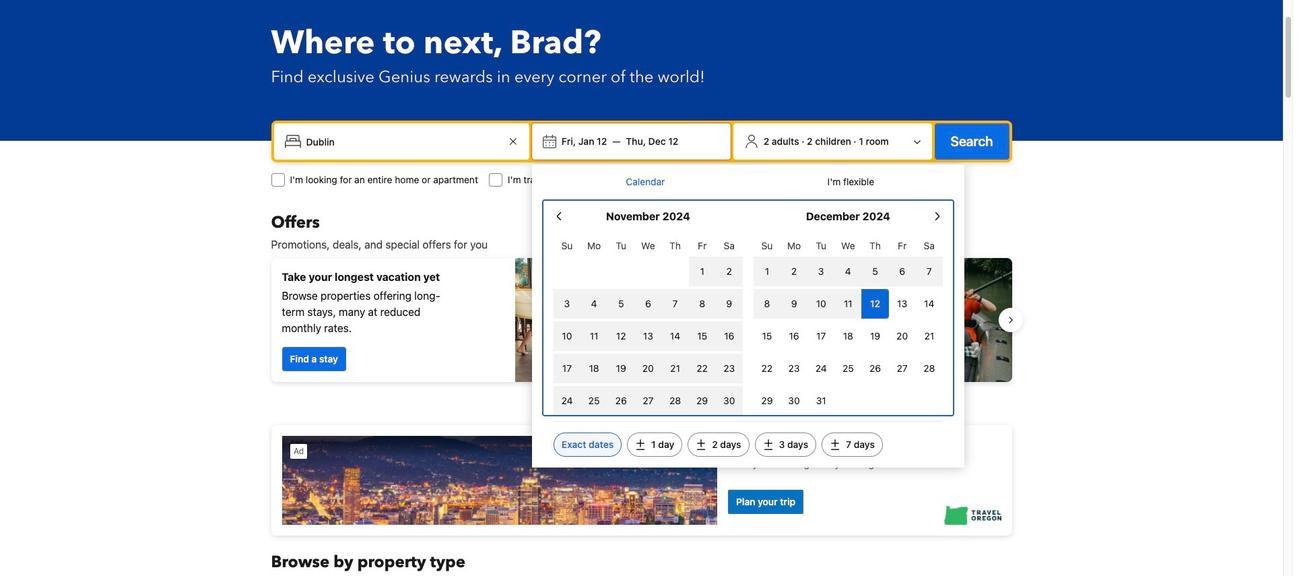 Task type: vqa. For each thing, say whether or not it's contained in the screenshot.
11 November 2024 OPTION at the left bottom
yes



Task type: locate. For each thing, give the bounding box(es) containing it.
21 November 2024 checkbox
[[662, 354, 689, 383]]

cell
[[689, 254, 716, 286], [716, 254, 743, 286], [754, 254, 781, 286], [781, 254, 808, 286], [808, 254, 835, 286], [835, 254, 862, 286], [862, 254, 889, 286], [889, 254, 916, 286], [916, 254, 943, 286], [554, 286, 581, 319], [581, 286, 608, 319], [608, 286, 635, 319], [635, 286, 662, 319], [662, 286, 689, 319], [689, 286, 716, 319], [716, 286, 743, 319], [754, 286, 781, 319], [781, 286, 808, 319], [808, 286, 835, 319], [835, 286, 862, 319], [862, 286, 889, 319], [554, 319, 581, 351], [581, 319, 608, 351], [608, 319, 635, 351], [635, 319, 662, 351], [662, 319, 689, 351], [689, 319, 716, 351], [716, 319, 743, 351], [554, 351, 581, 383], [581, 351, 608, 383], [608, 351, 635, 383], [635, 351, 662, 383], [662, 351, 689, 383], [689, 351, 716, 383], [716, 351, 743, 383], [554, 383, 581, 416], [581, 383, 608, 416], [608, 383, 635, 416], [635, 383, 662, 416], [662, 383, 689, 416], [689, 383, 716, 416], [716, 383, 743, 416]]

19 December 2024 checkbox
[[862, 321, 889, 351]]

17 December 2024 checkbox
[[808, 321, 835, 351]]

1 horizontal spatial grid
[[754, 232, 943, 416]]

16 November 2024 checkbox
[[716, 321, 743, 351]]

2 December 2024 checkbox
[[781, 257, 808, 286]]

5 November 2024 checkbox
[[608, 289, 635, 319]]

main content
[[260, 212, 1023, 576]]

20 December 2024 checkbox
[[889, 321, 916, 351]]

24 November 2024 checkbox
[[554, 386, 581, 416]]

1 grid from the left
[[554, 232, 743, 416]]

21 December 2024 checkbox
[[916, 321, 943, 351]]

4 November 2024 checkbox
[[581, 289, 608, 319]]

progress bar
[[634, 393, 650, 398]]

31 December 2024 checkbox
[[808, 386, 835, 416]]

0 horizontal spatial grid
[[554, 232, 743, 416]]

15 December 2024 checkbox
[[754, 321, 781, 351]]

tab list
[[543, 164, 954, 201]]

27 November 2024 checkbox
[[635, 386, 662, 416]]

18 November 2024 checkbox
[[581, 354, 608, 383]]

grid
[[554, 232, 743, 416], [754, 232, 943, 416]]

1 November 2024 checkbox
[[689, 257, 716, 286]]

7 December 2024 checkbox
[[916, 257, 943, 286]]

region
[[260, 253, 1023, 387]]

29 November 2024 checkbox
[[689, 386, 716, 416]]

8 December 2024 checkbox
[[754, 289, 781, 319]]

5 December 2024 checkbox
[[862, 257, 889, 286]]

10 November 2024 checkbox
[[554, 321, 581, 351]]

advertisement element
[[271, 425, 1012, 536]]

29 December 2024 checkbox
[[754, 386, 781, 416]]

2 November 2024 checkbox
[[716, 257, 743, 286]]

16 December 2024 checkbox
[[781, 321, 808, 351]]

2 grid from the left
[[754, 232, 943, 416]]



Task type: describe. For each thing, give the bounding box(es) containing it.
28 November 2024 checkbox
[[662, 386, 689, 416]]

26 December 2024 checkbox
[[862, 354, 889, 383]]

12 December 2024 checkbox
[[862, 289, 889, 319]]

11 December 2024 checkbox
[[835, 289, 862, 319]]

3 December 2024 checkbox
[[808, 257, 835, 286]]

26 November 2024 checkbox
[[608, 386, 635, 416]]

30 December 2024 checkbox
[[781, 386, 808, 416]]

14 December 2024 checkbox
[[916, 289, 943, 319]]

13 December 2024 checkbox
[[889, 289, 916, 319]]

take your longest vacation yet image
[[515, 258, 636, 382]]

15 November 2024 checkbox
[[689, 321, 716, 351]]

22 December 2024 checkbox
[[754, 354, 781, 383]]

24 December 2024 checkbox
[[808, 354, 835, 383]]

27 December 2024 checkbox
[[889, 354, 916, 383]]

19 November 2024 checkbox
[[608, 354, 635, 383]]

11 November 2024 checkbox
[[581, 321, 608, 351]]

23 November 2024 checkbox
[[716, 354, 743, 383]]

6 December 2024 checkbox
[[889, 257, 916, 286]]

a young girl and woman kayak on a river image
[[647, 258, 1012, 382]]

30 November 2024 checkbox
[[716, 386, 743, 416]]

17 November 2024 checkbox
[[554, 354, 581, 383]]

25 December 2024 checkbox
[[835, 354, 862, 383]]

12 November 2024 checkbox
[[608, 321, 635, 351]]

6 November 2024 checkbox
[[635, 289, 662, 319]]

25 November 2024 checkbox
[[581, 386, 608, 416]]

1 December 2024 checkbox
[[754, 257, 781, 286]]

Where are you going? field
[[301, 129, 505, 154]]

7 November 2024 checkbox
[[662, 289, 689, 319]]

9 December 2024 checkbox
[[781, 289, 808, 319]]

10 December 2024 checkbox
[[808, 289, 835, 319]]

4 December 2024 checkbox
[[835, 257, 862, 286]]

23 December 2024 checkbox
[[781, 354, 808, 383]]

13 November 2024 checkbox
[[635, 321, 662, 351]]

8 November 2024 checkbox
[[689, 289, 716, 319]]

14 November 2024 checkbox
[[662, 321, 689, 351]]

9 November 2024 checkbox
[[716, 289, 743, 319]]

20 November 2024 checkbox
[[635, 354, 662, 383]]

22 November 2024 checkbox
[[689, 354, 716, 383]]

18 December 2024 checkbox
[[835, 321, 862, 351]]

28 December 2024 checkbox
[[916, 354, 943, 383]]

3 November 2024 checkbox
[[554, 289, 581, 319]]



